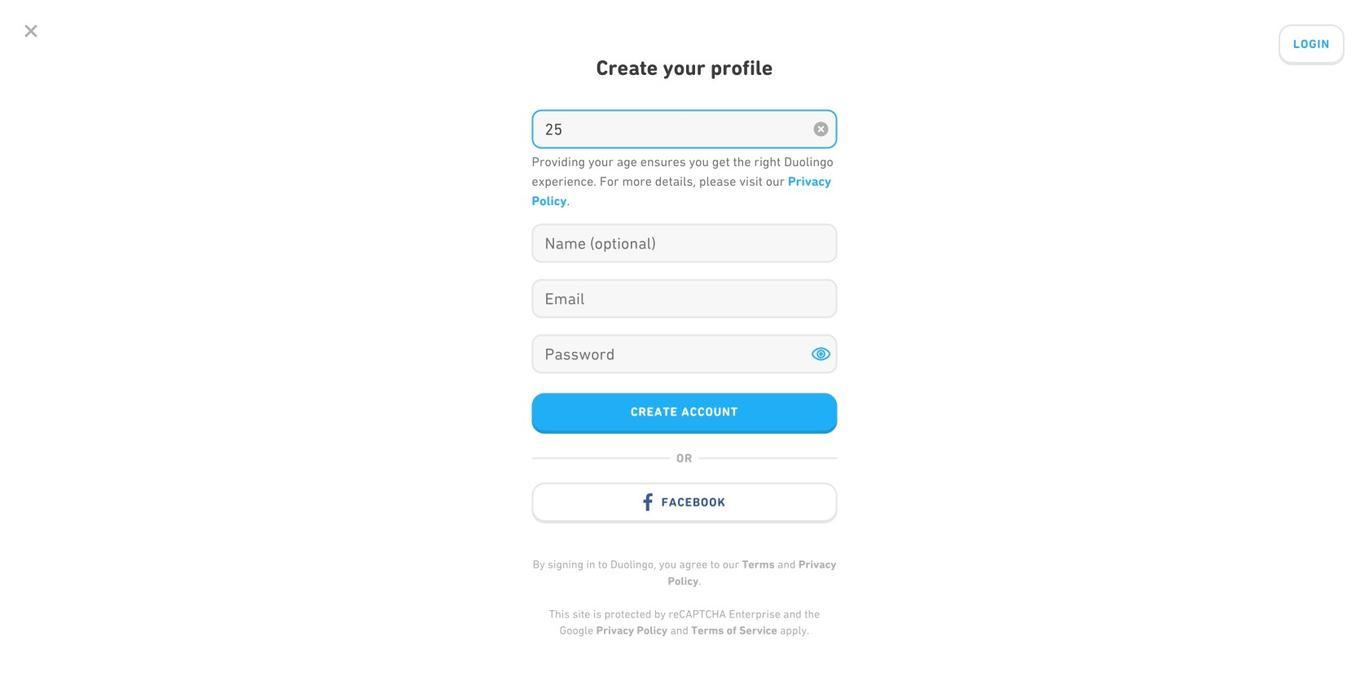 Task type: locate. For each thing, give the bounding box(es) containing it.
chest image
[[550, 445, 616, 519]]

1 vertical spatial lesson image
[[545, 385, 580, 413]]

lesson image
[[566, 315, 600, 343], [545, 385, 580, 413], [602, 538, 637, 565]]



Task type: describe. For each thing, give the bounding box(es) containing it.
guidebook image
[[731, 110, 750, 130]]

Name (optional) text field
[[534, 225, 836, 261]]

Email email field
[[534, 281, 836, 316]]

Age text field
[[534, 111, 810, 147]]

Password password field
[[534, 336, 810, 372]]

lesson image
[[639, 600, 673, 628]]

0 vertical spatial lesson image
[[566, 315, 600, 343]]

lesson 1 of 4 image
[[602, 241, 637, 269]]

2 vertical spatial lesson image
[[602, 538, 637, 565]]



Task type: vqa. For each thing, say whether or not it's contained in the screenshot.
Age text box
yes



